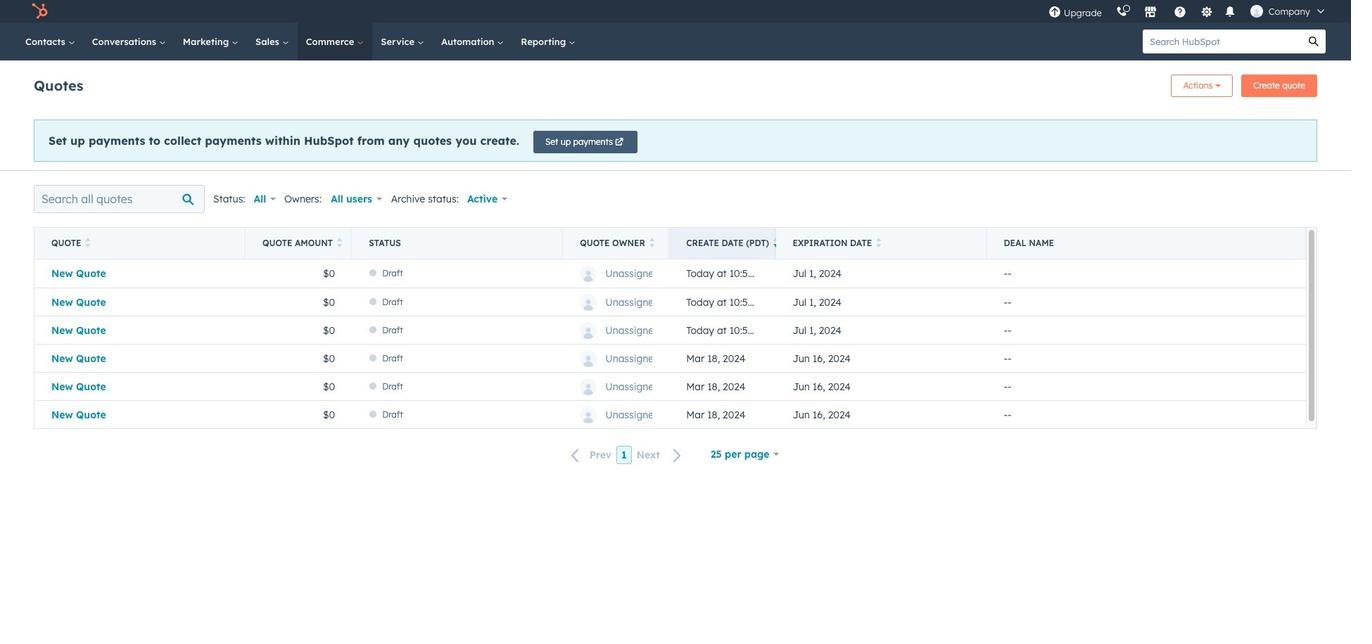Task type: locate. For each thing, give the bounding box(es) containing it.
page section element
[[0, 61, 1351, 170]]

menu
[[1042, 0, 1334, 23]]

press to sort. image for second press to sort. element from right
[[650, 238, 655, 248]]

press to sort. element
[[85, 238, 91, 249], [337, 238, 342, 249], [650, 238, 655, 249], [877, 238, 882, 249]]

1 horizontal spatial press to sort. image
[[337, 238, 342, 248]]

descending sort. press to sort ascending. image
[[774, 238, 779, 248]]

2 press to sort. image from the left
[[337, 238, 342, 248]]

1 horizontal spatial press to sort. image
[[877, 238, 882, 248]]

Search search field
[[34, 185, 205, 213]]

2 press to sort. element from the left
[[337, 238, 342, 249]]

2 press to sort. image from the left
[[877, 238, 882, 248]]

1 horizontal spatial column header
[[987, 228, 1306, 259]]

banner inside page section element
[[34, 70, 1318, 97]]

marketplaces image
[[1144, 6, 1157, 19]]

banner
[[34, 70, 1318, 97]]

press to sort. image for first press to sort. element from right
[[877, 238, 882, 248]]

1 press to sort. image from the left
[[85, 238, 91, 248]]

0 horizontal spatial column header
[[352, 228, 563, 259]]

1 press to sort. element from the left
[[85, 238, 91, 249]]

pagination navigation
[[563, 446, 690, 465]]

press to sort. image
[[85, 238, 91, 248], [337, 238, 342, 248]]

0 horizontal spatial press to sort. image
[[85, 238, 91, 248]]

press to sort. image
[[650, 238, 655, 248], [877, 238, 882, 248]]

column header
[[352, 228, 563, 259], [987, 228, 1306, 259]]

4 press to sort. element from the left
[[877, 238, 882, 249]]

0 horizontal spatial press to sort. image
[[650, 238, 655, 248]]

1 press to sort. image from the left
[[650, 238, 655, 248]]



Task type: vqa. For each thing, say whether or not it's contained in the screenshot.
OCT 19, 2023 AT 11:43 AM EDT
no



Task type: describe. For each thing, give the bounding box(es) containing it.
jacob simon image
[[1251, 5, 1263, 18]]

descending sort. press to sort ascending. element
[[774, 238, 779, 249]]

press to sort. image for 3rd press to sort. element from the right
[[337, 238, 342, 248]]

1 column header from the left
[[352, 228, 563, 259]]

3 press to sort. element from the left
[[650, 238, 655, 249]]

2 column header from the left
[[987, 228, 1306, 259]]

Search HubSpot search field
[[1143, 30, 1302, 53]]

press to sort. image for 4th press to sort. element from the right
[[85, 238, 91, 248]]



